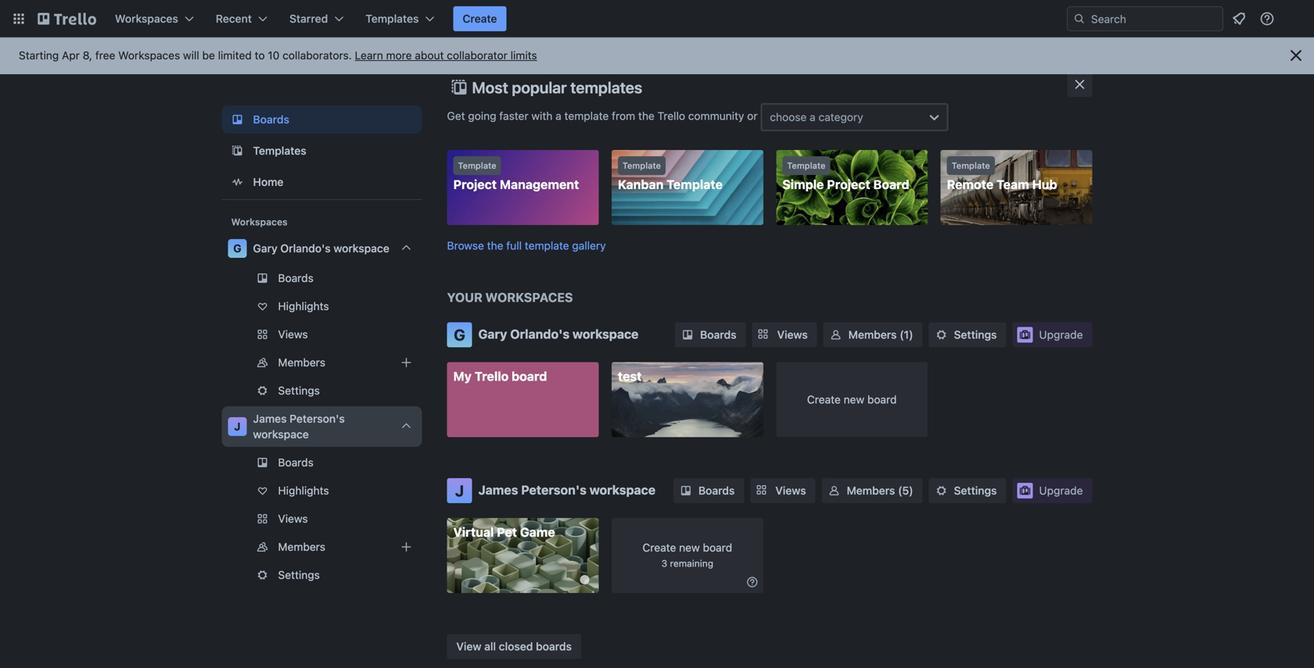 Task type: describe. For each thing, give the bounding box(es) containing it.
upgrade button for g
[[1013, 323, 1092, 348]]

0 vertical spatial orlando's
[[280, 242, 331, 255]]

hub
[[1032, 177, 1057, 192]]

open information menu image
[[1259, 11, 1275, 27]]

template for simple
[[787, 161, 826, 171]]

create new board 3 remaining
[[643, 542, 732, 569]]

your workspaces
[[447, 290, 573, 305]]

popular
[[512, 78, 567, 97]]

recent
[[216, 12, 252, 25]]

sm image
[[680, 327, 695, 343]]

recent button
[[206, 6, 277, 31]]

0 horizontal spatial james peterson's workspace
[[253, 413, 345, 441]]

upgrade button for j
[[1013, 479, 1092, 504]]

closed
[[499, 641, 533, 654]]

starred
[[289, 12, 328, 25]]

upgrade for j
[[1039, 485, 1083, 497]]

will
[[183, 49, 199, 62]]

test
[[618, 369, 642, 384]]

create new board
[[807, 393, 897, 406]]

get going faster with a template from the trello community or
[[447, 110, 761, 123]]

8,
[[83, 49, 92, 62]]

templates
[[570, 78, 642, 97]]

browse the full template gallery link
[[447, 239, 606, 252]]

gallery
[[572, 239, 606, 252]]

0 vertical spatial gary
[[253, 242, 278, 255]]

1 horizontal spatial gary
[[478, 327, 507, 342]]

workspaces button
[[106, 6, 203, 31]]

0 vertical spatial g
[[233, 242, 242, 255]]

template kanban template
[[618, 161, 723, 192]]

remaining
[[670, 559, 713, 569]]

virtual
[[453, 525, 494, 540]]

be
[[202, 49, 215, 62]]

home link
[[222, 168, 422, 196]]

template for remote
[[952, 161, 990, 171]]

create for create new board 3 remaining
[[643, 542, 676, 555]]

upgrade for g
[[1039, 329, 1083, 341]]

or
[[747, 110, 758, 123]]

home
[[253, 176, 284, 189]]

virtual pet game
[[453, 525, 555, 540]]

to
[[255, 49, 265, 62]]

limited
[[218, 49, 252, 62]]

templates inside templates dropdown button
[[366, 12, 419, 25]]

workspaces
[[485, 290, 573, 305]]

most popular templates
[[472, 78, 642, 97]]

test link
[[612, 363, 763, 438]]

choose
[[770, 111, 807, 124]]

view all closed boards button
[[447, 635, 581, 660]]

templates inside templates link
[[253, 144, 306, 157]]

gary orlando (garyorlando) image
[[1286, 9, 1305, 28]]

virtual pet game link
[[447, 519, 599, 594]]

template for kanban
[[623, 161, 661, 171]]

10
[[268, 49, 280, 62]]

community
[[688, 110, 744, 123]]

with
[[531, 110, 553, 123]]

create button
[[453, 6, 506, 31]]

faster
[[499, 110, 528, 123]]

simple
[[782, 177, 824, 192]]

3
[[661, 559, 667, 569]]

highlights for peterson's
[[278, 485, 329, 497]]

view
[[456, 641, 481, 654]]

members link for orlando's
[[222, 350, 422, 375]]

browse
[[447, 239, 484, 252]]

more
[[386, 49, 412, 62]]

0 vertical spatial trello
[[658, 110, 685, 123]]

2 vertical spatial workspaces
[[231, 217, 288, 228]]

template remote team hub
[[947, 161, 1057, 192]]

0 vertical spatial peterson's
[[290, 413, 345, 426]]

1 horizontal spatial j
[[455, 482, 464, 500]]

from
[[612, 110, 635, 123]]

limits
[[511, 49, 537, 62]]

0 vertical spatial gary orlando's workspace
[[253, 242, 389, 255]]

my
[[453, 369, 472, 384]]

all
[[484, 641, 496, 654]]



Task type: vqa. For each thing, say whether or not it's contained in the screenshot.
Starred Icon to the bottom
no



Task type: locate. For each thing, give the bounding box(es) containing it.
0 vertical spatial j
[[234, 420, 241, 433]]

free
[[95, 49, 115, 62]]

full
[[506, 239, 522, 252]]

0 vertical spatial add image
[[397, 354, 416, 372]]

template simple project board
[[782, 161, 909, 192]]

1 vertical spatial peterson's
[[521, 483, 587, 498]]

0 vertical spatial template
[[564, 110, 609, 123]]

j
[[234, 420, 241, 433], [455, 482, 464, 500]]

template right full
[[525, 239, 569, 252]]

2 members link from the top
[[222, 535, 422, 560]]

workspaces up free
[[115, 12, 178, 25]]

workspaces down home
[[231, 217, 288, 228]]

template inside template project management
[[458, 161, 496, 171]]

highlights link for orlando's
[[222, 294, 422, 319]]

2 highlights link from the top
[[222, 479, 422, 504]]

templates link
[[222, 137, 422, 165]]

2 upgrade from the top
[[1039, 485, 1083, 497]]

g down home icon
[[233, 242, 242, 255]]

my trello board
[[453, 369, 547, 384]]

board down members (1)
[[867, 393, 897, 406]]

members link for peterson's
[[222, 535, 422, 560]]

(1)
[[900, 329, 913, 341]]

trello
[[658, 110, 685, 123], [475, 369, 509, 384]]

1 horizontal spatial templates
[[366, 12, 419, 25]]

workspaces inside dropdown button
[[115, 12, 178, 25]]

add image for james peterson's workspace
[[397, 538, 416, 557]]

orlando's
[[280, 242, 331, 255], [510, 327, 570, 342]]

1 horizontal spatial new
[[844, 393, 864, 406]]

1 horizontal spatial orlando's
[[510, 327, 570, 342]]

going
[[468, 110, 496, 123]]

1 vertical spatial template
[[525, 239, 569, 252]]

gary
[[253, 242, 278, 255], [478, 327, 507, 342]]

0 vertical spatial highlights link
[[222, 294, 422, 319]]

board for my trello board
[[512, 369, 547, 384]]

1 vertical spatial the
[[487, 239, 503, 252]]

board inside my trello board link
[[512, 369, 547, 384]]

your
[[447, 290, 482, 305]]

collaborators.
[[282, 49, 352, 62]]

apr
[[62, 49, 80, 62]]

template project management
[[453, 161, 579, 192]]

templates
[[366, 12, 419, 25], [253, 144, 306, 157]]

1 vertical spatial trello
[[475, 369, 509, 384]]

board
[[512, 369, 547, 384], [867, 393, 897, 406], [703, 542, 732, 555]]

project inside template project management
[[453, 177, 497, 192]]

template inside template remote team hub
[[952, 161, 990, 171]]

the left full
[[487, 239, 503, 252]]

0 vertical spatial board
[[512, 369, 547, 384]]

primary element
[[0, 0, 1314, 38]]

1 vertical spatial highlights link
[[222, 479, 422, 504]]

trello right my at the bottom left
[[475, 369, 509, 384]]

0 vertical spatial create
[[463, 12, 497, 25]]

0 horizontal spatial board
[[512, 369, 547, 384]]

templates up home
[[253, 144, 306, 157]]

0 horizontal spatial create
[[463, 12, 497, 25]]

2 vertical spatial board
[[703, 542, 732, 555]]

2 project from the left
[[827, 177, 870, 192]]

my trello board link
[[447, 363, 599, 438]]

game
[[520, 525, 555, 540]]

template down going
[[458, 161, 496, 171]]

project left board
[[827, 177, 870, 192]]

create
[[463, 12, 497, 25], [807, 393, 841, 406], [643, 542, 676, 555]]

project
[[453, 177, 497, 192], [827, 177, 870, 192]]

boards link
[[222, 106, 422, 134], [222, 266, 422, 291], [675, 323, 746, 348], [222, 451, 422, 476], [673, 479, 744, 504]]

1 horizontal spatial board
[[703, 542, 732, 555]]

1 members link from the top
[[222, 350, 422, 375]]

get
[[447, 110, 465, 123]]

0 notifications image
[[1230, 9, 1248, 28]]

create for create new board
[[807, 393, 841, 406]]

add image left my at the bottom left
[[397, 354, 416, 372]]

add image for gary orlando's workspace
[[397, 354, 416, 372]]

new
[[844, 393, 864, 406], [679, 542, 700, 555]]

views
[[278, 328, 308, 341], [777, 329, 808, 341], [775, 485, 806, 497], [278, 513, 308, 526]]

learn
[[355, 49, 383, 62]]

highlights
[[278, 300, 329, 313], [278, 485, 329, 497]]

board for create new board 3 remaining
[[703, 542, 732, 555]]

starting apr 8, free workspaces will be limited to 10 collaborators. learn more about collaborator limits
[[19, 49, 537, 62]]

template
[[458, 161, 496, 171], [623, 161, 661, 171], [787, 161, 826, 171], [952, 161, 990, 171], [667, 177, 723, 192]]

orlando's down workspaces
[[510, 327, 570, 342]]

gary orlando's workspace
[[253, 242, 389, 255], [478, 327, 639, 342]]

settings link
[[929, 323, 1006, 348], [222, 379, 422, 404], [929, 479, 1006, 504], [222, 563, 422, 588]]

new inside the create new board 3 remaining
[[679, 542, 700, 555]]

template up simple
[[787, 161, 826, 171]]

1 vertical spatial upgrade button
[[1013, 479, 1092, 504]]

new for create new board 3 remaining
[[679, 542, 700, 555]]

new down members (1)
[[844, 393, 864, 406]]

0 vertical spatial upgrade button
[[1013, 323, 1092, 348]]

board inside the create new board 3 remaining
[[703, 542, 732, 555]]

new for create new board
[[844, 393, 864, 406]]

gary down your workspaces
[[478, 327, 507, 342]]

home image
[[228, 173, 247, 192]]

0 horizontal spatial james
[[253, 413, 287, 426]]

1 horizontal spatial gary orlando's workspace
[[478, 327, 639, 342]]

team
[[997, 177, 1029, 192]]

members
[[848, 329, 897, 341], [278, 356, 325, 369], [847, 485, 895, 497], [278, 541, 325, 554]]

1 horizontal spatial james peterson's workspace
[[478, 483, 656, 498]]

1 highlights from the top
[[278, 300, 329, 313]]

add image
[[397, 354, 416, 372], [397, 538, 416, 557]]

category
[[819, 111, 863, 124]]

the
[[638, 110, 655, 123], [487, 239, 503, 252]]

2 vertical spatial create
[[643, 542, 676, 555]]

0 vertical spatial highlights
[[278, 300, 329, 313]]

0 vertical spatial workspaces
[[115, 12, 178, 25]]

template up kanban
[[623, 161, 661, 171]]

2 horizontal spatial create
[[807, 393, 841, 406]]

0 horizontal spatial gary
[[253, 242, 278, 255]]

1 horizontal spatial project
[[827, 177, 870, 192]]

template for project
[[458, 161, 496, 171]]

1 vertical spatial create
[[807, 393, 841, 406]]

a right the with
[[556, 110, 561, 123]]

back to home image
[[38, 6, 96, 31]]

boards
[[253, 113, 289, 126], [278, 272, 314, 285], [700, 329, 736, 341], [278, 456, 314, 469], [698, 485, 735, 497]]

0 horizontal spatial gary orlando's workspace
[[253, 242, 389, 255]]

1 vertical spatial orlando's
[[510, 327, 570, 342]]

1 upgrade from the top
[[1039, 329, 1083, 341]]

highlights link for peterson's
[[222, 479, 422, 504]]

a
[[556, 110, 561, 123], [810, 111, 816, 124]]

members (5)
[[847, 485, 913, 497]]

create inside the create new board 3 remaining
[[643, 542, 676, 555]]

1 horizontal spatial the
[[638, 110, 655, 123]]

g
[[233, 242, 242, 255], [454, 326, 465, 344]]

2 horizontal spatial board
[[867, 393, 897, 406]]

learn more about collaborator limits link
[[355, 49, 537, 62]]

kanban
[[618, 177, 664, 192]]

0 horizontal spatial a
[[556, 110, 561, 123]]

0 horizontal spatial new
[[679, 542, 700, 555]]

0 horizontal spatial templates
[[253, 144, 306, 157]]

0 vertical spatial upgrade
[[1039, 329, 1083, 341]]

gary orlando's workspace down workspaces
[[478, 327, 639, 342]]

board up remaining
[[703, 542, 732, 555]]

1 vertical spatial james
[[478, 483, 518, 498]]

highlights link
[[222, 294, 422, 319], [222, 479, 422, 504]]

1 horizontal spatial create
[[643, 542, 676, 555]]

0 horizontal spatial trello
[[475, 369, 509, 384]]

1 horizontal spatial a
[[810, 111, 816, 124]]

1 vertical spatial highlights
[[278, 485, 329, 497]]

1 vertical spatial workspaces
[[118, 49, 180, 62]]

workspaces down workspaces dropdown button on the top of page
[[118, 49, 180, 62]]

1 horizontal spatial trello
[[658, 110, 685, 123]]

members (1)
[[848, 329, 913, 341]]

1 highlights link from the top
[[222, 294, 422, 319]]

template inside template simple project board
[[787, 161, 826, 171]]

1 vertical spatial templates
[[253, 144, 306, 157]]

orlando's down home link
[[280, 242, 331, 255]]

1 vertical spatial g
[[454, 326, 465, 344]]

about
[[415, 49, 444, 62]]

members link
[[222, 350, 422, 375], [222, 535, 422, 560]]

board
[[873, 177, 909, 192]]

boards
[[536, 641, 572, 654]]

0 horizontal spatial g
[[233, 242, 242, 255]]

0 horizontal spatial orlando's
[[280, 242, 331, 255]]

starred button
[[280, 6, 353, 31]]

a right choose
[[810, 111, 816, 124]]

sm image
[[828, 327, 844, 343], [934, 327, 949, 343], [678, 483, 694, 499], [826, 483, 842, 499], [934, 483, 949, 499], [744, 575, 760, 591]]

0 vertical spatial james
[[253, 413, 287, 426]]

pet
[[497, 525, 517, 540]]

upgrade button
[[1013, 323, 1092, 348], [1013, 479, 1092, 504]]

1 project from the left
[[453, 177, 497, 192]]

browse the full template gallery
[[447, 239, 606, 252]]

upgrade
[[1039, 329, 1083, 341], [1039, 485, 1083, 497]]

james
[[253, 413, 287, 426], [478, 483, 518, 498]]

trello left community
[[658, 110, 685, 123]]

g down your on the top
[[454, 326, 465, 344]]

template board image
[[228, 142, 247, 160]]

1 add image from the top
[[397, 354, 416, 372]]

peterson's
[[290, 413, 345, 426], [521, 483, 587, 498]]

gary down home
[[253, 242, 278, 255]]

new up remaining
[[679, 542, 700, 555]]

1 horizontal spatial peterson's
[[521, 483, 587, 498]]

templates up more
[[366, 12, 419, 25]]

1 horizontal spatial g
[[454, 326, 465, 344]]

search image
[[1073, 13, 1086, 25]]

2 add image from the top
[[397, 538, 416, 557]]

create inside button
[[463, 12, 497, 25]]

view all closed boards
[[456, 641, 572, 654]]

management
[[500, 177, 579, 192]]

create for create
[[463, 12, 497, 25]]

template right kanban
[[667, 177, 723, 192]]

1 vertical spatial add image
[[397, 538, 416, 557]]

add image left virtual
[[397, 538, 416, 557]]

0 horizontal spatial project
[[453, 177, 497, 192]]

choose a category
[[770, 111, 863, 124]]

1 horizontal spatial james
[[478, 483, 518, 498]]

0 vertical spatial james peterson's workspace
[[253, 413, 345, 441]]

0 horizontal spatial peterson's
[[290, 413, 345, 426]]

remote
[[947, 177, 994, 192]]

templates button
[[356, 6, 444, 31]]

collaborator
[[447, 49, 508, 62]]

project up 'browse'
[[453, 177, 497, 192]]

0 horizontal spatial j
[[234, 420, 241, 433]]

board for create new board
[[867, 393, 897, 406]]

0 vertical spatial members link
[[222, 350, 422, 375]]

1 vertical spatial upgrade
[[1039, 485, 1083, 497]]

starting
[[19, 49, 59, 62]]

template up remote
[[952, 161, 990, 171]]

the right from
[[638, 110, 655, 123]]

0 horizontal spatial the
[[487, 239, 503, 252]]

settings
[[954, 329, 997, 341], [278, 384, 320, 397], [954, 485, 997, 497], [278, 569, 320, 582]]

1 vertical spatial j
[[455, 482, 464, 500]]

0 vertical spatial templates
[[366, 12, 419, 25]]

gary orlando's workspace down home link
[[253, 242, 389, 255]]

2 upgrade button from the top
[[1013, 479, 1092, 504]]

most
[[472, 78, 508, 97]]

workspace
[[334, 242, 389, 255], [573, 327, 639, 342], [253, 428, 309, 441], [590, 483, 656, 498]]

1 vertical spatial members link
[[222, 535, 422, 560]]

Search field
[[1086, 7, 1223, 31]]

template down templates
[[564, 110, 609, 123]]

highlights for orlando's
[[278, 300, 329, 313]]

(5)
[[898, 485, 913, 497]]

workspaces
[[115, 12, 178, 25], [118, 49, 180, 62], [231, 217, 288, 228]]

board image
[[228, 110, 247, 129]]

1 upgrade button from the top
[[1013, 323, 1092, 348]]

2 highlights from the top
[[278, 485, 329, 497]]

0 vertical spatial new
[[844, 393, 864, 406]]

1 vertical spatial board
[[867, 393, 897, 406]]

project inside template simple project board
[[827, 177, 870, 192]]

1 vertical spatial new
[[679, 542, 700, 555]]

views link
[[222, 322, 422, 347], [752, 323, 817, 348], [750, 479, 815, 504], [222, 507, 422, 532]]

1 vertical spatial james peterson's workspace
[[478, 483, 656, 498]]

1 vertical spatial gary orlando's workspace
[[478, 327, 639, 342]]

board right my at the bottom left
[[512, 369, 547, 384]]

template
[[564, 110, 609, 123], [525, 239, 569, 252]]

1 vertical spatial gary
[[478, 327, 507, 342]]

0 vertical spatial the
[[638, 110, 655, 123]]

there is new activity on this board. image
[[580, 576, 589, 585]]



